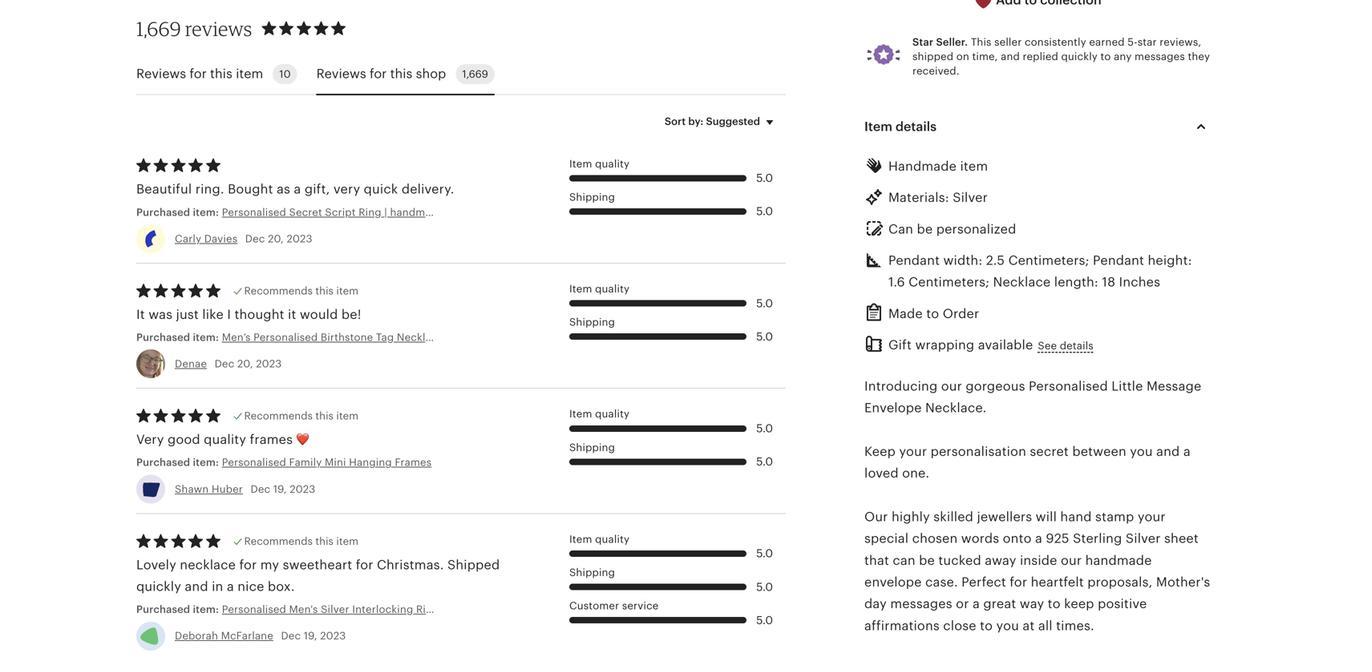 Task type: describe. For each thing, give the bounding box(es) containing it.
quality for quick
[[595, 158, 630, 170]]

i
[[227, 307, 231, 322]]

by:
[[688, 116, 704, 128]]

men's personalised birthstone tag necklace | birthday gift | handmade | gift for men link
[[222, 330, 646, 345]]

shop
[[416, 67, 446, 81]]

6 5.0 from the top
[[756, 456, 773, 468]]

would
[[300, 307, 338, 322]]

gorgeous
[[966, 379, 1025, 394]]

this for i
[[315, 285, 334, 297]]

your inside our highly skilled jewellers will hand stamp your special chosen words onto a 925 sterling silver sheet that can be tucked away inside our handmade envelope case. perfect for heartfelt proposals, mother's day messages or a great way to keep positive affirmations close to you at all times.
[[1138, 510, 1166, 524]]

0 vertical spatial centimeters;
[[1009, 253, 1090, 268]]

messages inside our highly skilled jewellers will hand stamp your special chosen words onto a 925 sterling silver sheet that can be tucked away inside our handmade envelope case. perfect for heartfelt proposals, mother's day messages or a great way to keep positive affirmations close to you at all times.
[[890, 597, 953, 612]]

reviews for reviews for this item
[[136, 67, 186, 81]]

silver inside our highly skilled jewellers will hand stamp your special chosen words onto a 925 sterling silver sheet that can be tucked away inside our handmade envelope case. perfect for heartfelt proposals, mother's day messages or a great way to keep positive affirmations close to you at all times.
[[1126, 532, 1161, 546]]

denae dec 20, 2023
[[175, 358, 282, 370]]

quickly inside this seller consistently earned 5-star reviews, shipped on time, and replied quickly to any messages they received.
[[1061, 51, 1098, 63]]

3 shipping from the top
[[569, 442, 615, 454]]

this for ❤️
[[315, 410, 334, 422]]

frames
[[250, 433, 293, 447]]

beautiful ring. bought as a gift, very quick delivery.
[[136, 182, 454, 197]]

my
[[260, 558, 279, 572]]

1,669 for 1,669 reviews
[[136, 17, 181, 40]]

8 5.0 from the top
[[756, 581, 773, 594]]

way
[[1020, 597, 1044, 612]]

handmade item
[[889, 159, 988, 174]]

sheet
[[1164, 532, 1199, 546]]

3 | from the left
[[580, 332, 583, 344]]

item quality for shipped
[[569, 534, 630, 546]]

mother's
[[1156, 575, 1211, 590]]

1,669 reviews
[[136, 17, 252, 40]]

at
[[1023, 619, 1035, 634]]

necklace inside pendant width: 2.5 centimeters; pendant height: 1.6 centimeters; necklace length: 18 inches
[[993, 275, 1051, 290]]

introducing
[[865, 379, 938, 394]]

0 vertical spatial be
[[917, 222, 933, 236]]

0 vertical spatial handmade
[[524, 332, 578, 344]]

recommends this item for ❤️
[[244, 410, 359, 422]]

was
[[149, 307, 173, 322]]

keep your personalisation secret between you and a loved one.
[[865, 445, 1191, 481]]

item quality for quick
[[569, 158, 630, 170]]

item details button
[[850, 107, 1225, 146]]

box.
[[268, 580, 295, 594]]

as
[[277, 182, 290, 197]]

for left the "christmas."
[[356, 558, 373, 572]]

for left my
[[239, 558, 257, 572]]

4 item: from the top
[[193, 604, 219, 616]]

2.5
[[986, 253, 1005, 268]]

hanging
[[349, 457, 392, 469]]

0 horizontal spatial silver
[[953, 191, 988, 205]]

item for it was just like i thought it would be!
[[569, 283, 592, 295]]

for left men
[[607, 332, 621, 344]]

keep
[[865, 445, 896, 459]]

2 purchased from the top
[[136, 332, 190, 344]]

purchased item: men's personalised birthstone tag necklace | birthday gift | handmade | gift for men
[[136, 332, 646, 344]]

inside
[[1020, 554, 1058, 568]]

our
[[865, 510, 888, 524]]

shipped
[[448, 558, 500, 572]]

envelope
[[865, 401, 922, 415]]

item for lovely necklace for my sweetheart for christmas. shipped quickly and in a nice box.
[[569, 534, 592, 546]]

item for i
[[336, 285, 359, 297]]

reviews
[[185, 17, 252, 40]]

to inside this seller consistently earned 5-star reviews, shipped on time, and replied quickly to any messages they received.
[[1101, 51, 1111, 63]]

sweetheart
[[283, 558, 352, 572]]

loved
[[865, 466, 899, 481]]

beautiful
[[136, 182, 192, 197]]

1 item: from the top
[[193, 206, 219, 218]]

can
[[889, 222, 914, 236]]

onto
[[1003, 532, 1032, 546]]

2023 for my
[[320, 631, 346, 643]]

and inside keep your personalisation secret between you and a loved one.
[[1157, 445, 1180, 459]]

reviews for this item
[[136, 67, 263, 81]]

recommends for ❤️
[[244, 410, 313, 422]]

introducing our gorgeous personalised little message envelope necklace.
[[865, 379, 1202, 415]]

seller.
[[936, 36, 968, 48]]

item for sweetheart
[[336, 536, 359, 548]]

christmas.
[[377, 558, 444, 572]]

1 purchased from the top
[[136, 206, 190, 218]]

service
[[622, 600, 659, 612]]

5-
[[1128, 36, 1138, 48]]

2 | from the left
[[518, 332, 521, 344]]

shipped
[[913, 51, 954, 63]]

chosen
[[912, 532, 958, 546]]

delivery.
[[402, 182, 454, 197]]

dec for for
[[281, 631, 301, 643]]

customer
[[569, 600, 619, 612]]

highly
[[892, 510, 930, 524]]

carly davies link
[[175, 233, 238, 245]]

in
[[212, 580, 223, 594]]

made to order
[[889, 307, 980, 321]]

1.6
[[889, 275, 905, 290]]

this for sweetheart
[[315, 536, 334, 548]]

sterling
[[1073, 532, 1122, 546]]

this seller consistently earned 5-star reviews, shipped on time, and replied quickly to any messages they received.
[[913, 36, 1210, 77]]

3 purchased from the top
[[136, 457, 190, 469]]

wrapping
[[915, 338, 975, 353]]

4 5.0 from the top
[[756, 331, 773, 343]]

0 vertical spatial 20,
[[268, 233, 284, 245]]

for inside our highly skilled jewellers will hand stamp your special chosen words onto a 925 sterling silver sheet that can be tucked away inside our handmade envelope case. perfect for heartfelt proposals, mother's day messages or a great way to keep positive affirmations close to you at all times.
[[1010, 575, 1028, 590]]

good
[[168, 433, 200, 447]]

reviews for reviews for this shop
[[316, 67, 366, 81]]

to right made
[[927, 307, 939, 321]]

birthstone
[[321, 332, 373, 344]]

for left shop
[[370, 67, 387, 81]]

deborah mcfarlane dec 19, 2023
[[175, 631, 346, 643]]

this left shop
[[390, 67, 413, 81]]

sort
[[665, 116, 686, 128]]

item inside dropdown button
[[865, 119, 893, 134]]

lovely
[[136, 558, 176, 572]]

reviews for this shop
[[316, 67, 446, 81]]

1 pendant from the left
[[889, 253, 940, 268]]

words
[[961, 532, 999, 546]]

details inside gift wrapping available see details
[[1060, 340, 1094, 352]]

and inside this seller consistently earned 5-star reviews, shipped on time, and replied quickly to any messages they received.
[[1001, 51, 1020, 63]]

consistently
[[1025, 36, 1087, 48]]

item details
[[865, 119, 937, 134]]

all
[[1038, 619, 1053, 634]]

earned
[[1089, 36, 1125, 48]]

time,
[[972, 51, 998, 63]]

away
[[985, 554, 1017, 568]]

2023 for as
[[287, 233, 312, 245]]

quality for shipped
[[595, 534, 630, 546]]

1 gift from the left
[[498, 332, 515, 344]]

little
[[1112, 379, 1143, 394]]

skilled
[[934, 510, 974, 524]]

heartfelt
[[1031, 575, 1084, 590]]

shipping for shipped
[[569, 567, 615, 579]]

gift wrapping available see details
[[889, 338, 1094, 353]]

2 5.0 from the top
[[756, 205, 773, 218]]

your inside keep your personalisation secret between you and a loved one.
[[899, 445, 927, 459]]

19, for sweetheart
[[304, 631, 317, 643]]

item for ❤️
[[336, 410, 359, 422]]

to down heartfelt
[[1048, 597, 1061, 612]]

one.
[[902, 466, 930, 481]]

men's
[[222, 332, 251, 344]]

this down reviews
[[210, 67, 232, 81]]

close
[[943, 619, 977, 634]]



Task type: vqa. For each thing, say whether or not it's contained in the screenshot.
men
yes



Task type: locate. For each thing, give the bounding box(es) containing it.
1 horizontal spatial your
[[1138, 510, 1166, 524]]

our highly skilled jewellers will hand stamp your special chosen words onto a 925 sterling silver sheet that can be tucked away inside our handmade envelope case. perfect for heartfelt proposals, mother's day messages or a great way to keep positive affirmations close to you at all times.
[[865, 510, 1211, 634]]

2023 down beautiful ring. bought as a gift, very quick delivery.
[[287, 233, 312, 245]]

to down great in the right bottom of the page
[[980, 619, 993, 634]]

1 horizontal spatial 19,
[[304, 631, 317, 643]]

1 purchased item: from the top
[[136, 206, 222, 218]]

1 vertical spatial personalised
[[1029, 379, 1108, 394]]

very
[[136, 433, 164, 447]]

tab list
[[136, 54, 786, 95]]

quality for would
[[595, 283, 630, 295]]

personalisation
[[931, 445, 1027, 459]]

| left birthday on the left of the page
[[447, 332, 449, 344]]

special
[[865, 532, 909, 546]]

necklace right tag
[[397, 332, 444, 344]]

0 horizontal spatial details
[[896, 119, 937, 134]]

centimeters;
[[1009, 253, 1090, 268], [909, 275, 990, 290]]

0 horizontal spatial and
[[185, 580, 208, 594]]

length:
[[1054, 275, 1099, 290]]

to down earned
[[1101, 51, 1111, 63]]

0 vertical spatial and
[[1001, 51, 1020, 63]]

and left 'in'
[[185, 580, 208, 594]]

1 vertical spatial purchased item:
[[136, 604, 222, 616]]

dec right the huber
[[251, 483, 270, 495]]

between
[[1073, 445, 1127, 459]]

deborah
[[175, 631, 218, 643]]

personalised for birthstone
[[253, 332, 318, 344]]

personalised up shawn huber dec 19, 2023
[[222, 457, 286, 469]]

dec for bought
[[245, 233, 265, 245]]

0 vertical spatial our
[[941, 379, 962, 394]]

item up "materials: silver"
[[960, 159, 988, 174]]

gift right birthday on the left of the page
[[498, 332, 515, 344]]

0 vertical spatial you
[[1130, 445, 1153, 459]]

customer service
[[569, 600, 659, 612]]

like
[[202, 307, 224, 322]]

handmade inside our highly skilled jewellers will hand stamp your special chosen words onto a 925 sterling silver sheet that can be tucked away inside our handmade envelope case. perfect for heartfelt proposals, mother's day messages or a great way to keep positive affirmations close to you at all times.
[[1086, 554, 1152, 568]]

quickly down consistently
[[1061, 51, 1098, 63]]

recommends this item up sweetheart
[[244, 536, 359, 548]]

1 recommends this item from the top
[[244, 285, 359, 297]]

sort by: suggested button
[[653, 105, 792, 139]]

2 vertical spatial recommends
[[244, 536, 313, 548]]

1 horizontal spatial 20,
[[268, 233, 284, 245]]

1 horizontal spatial our
[[1061, 554, 1082, 568]]

1 horizontal spatial |
[[518, 332, 521, 344]]

a right or
[[973, 597, 980, 612]]

1 item quality from the top
[[569, 158, 630, 170]]

davies
[[204, 233, 238, 245]]

purchased up deborah
[[136, 604, 190, 616]]

1 horizontal spatial reviews
[[316, 67, 366, 81]]

1 horizontal spatial 1,669
[[462, 68, 488, 80]]

for up the way
[[1010, 575, 1028, 590]]

envelope
[[865, 575, 922, 590]]

inches
[[1119, 275, 1161, 290]]

2 shipping from the top
[[569, 316, 615, 328]]

4 purchased from the top
[[136, 604, 190, 616]]

your
[[899, 445, 927, 459], [1138, 510, 1166, 524]]

item: down the like
[[193, 332, 219, 344]]

you left "at"
[[997, 619, 1019, 634]]

gift
[[498, 332, 515, 344], [586, 332, 604, 344]]

mini
[[325, 457, 346, 469]]

pendant up 1.6
[[889, 253, 940, 268]]

personalised down see details link
[[1029, 379, 1108, 394]]

personalised down the 'it' on the top
[[253, 332, 318, 344]]

item: up 'shawn huber' link
[[193, 457, 219, 469]]

quality
[[595, 158, 630, 170], [595, 283, 630, 295], [595, 408, 630, 420], [204, 433, 246, 447], [595, 534, 630, 546]]

pendant width: 2.5 centimeters; pendant height: 1.6 centimeters; necklace length: 18 inches
[[889, 253, 1192, 290]]

a right 'in'
[[227, 580, 234, 594]]

quickly inside lovely necklace for my sweetheart for christmas. shipped quickly and in a nice box.
[[136, 580, 181, 594]]

affirmations
[[865, 619, 940, 634]]

personalised family mini hanging frames link
[[222, 456, 438, 470]]

item: down 'in'
[[193, 604, 219, 616]]

925
[[1046, 532, 1070, 546]]

a right as
[[294, 182, 301, 197]]

2 item: from the top
[[193, 332, 219, 344]]

1 vertical spatial details
[[1060, 340, 1094, 352]]

recommends up the 'it' on the top
[[244, 285, 313, 297]]

2023 down family
[[290, 483, 316, 495]]

2023 down lovely necklace for my sweetheart for christmas. shipped quickly and in a nice box.
[[320, 631, 346, 643]]

1 shipping from the top
[[569, 191, 615, 203]]

0 vertical spatial 1,669
[[136, 17, 181, 40]]

1,669 left reviews
[[136, 17, 181, 40]]

2 vertical spatial personalised
[[222, 457, 286, 469]]

0 horizontal spatial pendant
[[889, 253, 940, 268]]

recommends for i
[[244, 285, 313, 297]]

and inside lovely necklace for my sweetheart for christmas. shipped quickly and in a nice box.
[[185, 580, 208, 594]]

1 horizontal spatial and
[[1001, 51, 1020, 63]]

it
[[288, 307, 296, 322]]

this up personalised family mini hanging frames link at the bottom left of page
[[315, 410, 334, 422]]

centimeters; down width:
[[909, 275, 990, 290]]

0 vertical spatial necklace
[[993, 275, 1051, 290]]

1 horizontal spatial gift
[[586, 332, 604, 344]]

0 vertical spatial details
[[896, 119, 937, 134]]

gift left men
[[586, 332, 604, 344]]

for down 1,669 reviews
[[190, 67, 207, 81]]

our inside introducing our gorgeous personalised little message envelope necklace.
[[941, 379, 962, 394]]

2023 for frames
[[290, 483, 316, 495]]

and down seller
[[1001, 51, 1020, 63]]

you inside keep your personalisation secret between you and a loved one.
[[1130, 445, 1153, 459]]

reviews down 1,669 reviews
[[136, 67, 186, 81]]

0 vertical spatial personalised
[[253, 332, 318, 344]]

recommends this item up the 'it' on the top
[[244, 285, 359, 297]]

1 horizontal spatial handmade
[[1086, 554, 1152, 568]]

details right see
[[1060, 340, 1094, 352]]

0 horizontal spatial reviews
[[136, 67, 186, 81]]

1 vertical spatial our
[[1061, 554, 1082, 568]]

messages down star at the right of the page
[[1135, 51, 1185, 63]]

0 vertical spatial quickly
[[1061, 51, 1098, 63]]

nice
[[238, 580, 264, 594]]

3 item quality from the top
[[569, 408, 630, 420]]

personalized
[[937, 222, 1017, 236]]

9 5.0 from the top
[[756, 615, 773, 627]]

1 horizontal spatial pendant
[[1093, 253, 1145, 268]]

thought
[[235, 307, 284, 322]]

| left men
[[580, 332, 583, 344]]

0 vertical spatial recommends
[[244, 285, 313, 297]]

a down message
[[1184, 445, 1191, 459]]

1 vertical spatial silver
[[1126, 532, 1161, 546]]

frames
[[395, 457, 432, 469]]

shipping for quick
[[569, 191, 615, 203]]

1 vertical spatial 1,669
[[462, 68, 488, 80]]

item left 10
[[236, 67, 263, 81]]

item up mini on the left
[[336, 410, 359, 422]]

dec right mcfarlane
[[281, 631, 301, 643]]

1 horizontal spatial details
[[1060, 340, 1094, 352]]

dec down men's
[[215, 358, 234, 370]]

gift
[[889, 338, 912, 353]]

handmade
[[524, 332, 578, 344], [1086, 554, 1152, 568]]

lovely necklace for my sweetheart for christmas. shipped quickly and in a nice box.
[[136, 558, 500, 594]]

2 recommends this item from the top
[[244, 410, 359, 422]]

purchased item: for lovely
[[136, 604, 222, 616]]

20, down men's
[[237, 358, 253, 370]]

details
[[896, 119, 937, 134], [1060, 340, 1094, 352]]

5.0
[[756, 172, 773, 184], [756, 205, 773, 218], [756, 297, 773, 310], [756, 331, 773, 343], [756, 423, 773, 435], [756, 456, 773, 468], [756, 548, 773, 560], [756, 581, 773, 594], [756, 615, 773, 627]]

2 reviews from the left
[[316, 67, 366, 81]]

silver down stamp on the bottom
[[1126, 532, 1161, 546]]

1 vertical spatial 19,
[[304, 631, 317, 643]]

7 5.0 from the top
[[756, 548, 773, 560]]

0 horizontal spatial gift
[[498, 332, 515, 344]]

1 vertical spatial recommends
[[244, 410, 313, 422]]

a inside keep your personalisation secret between you and a loved one.
[[1184, 445, 1191, 459]]

dec right davies
[[245, 233, 265, 245]]

you
[[1130, 445, 1153, 459], [997, 619, 1019, 634]]

shawn huber link
[[175, 483, 243, 495]]

item up sweetheart
[[336, 536, 359, 548]]

2 item quality from the top
[[569, 283, 630, 295]]

will
[[1036, 510, 1057, 524]]

recommends this item for i
[[244, 285, 359, 297]]

0 vertical spatial recommends this item
[[244, 285, 359, 297]]

1 reviews from the left
[[136, 67, 186, 81]]

0 horizontal spatial 19,
[[273, 483, 287, 495]]

0 vertical spatial purchased item:
[[136, 206, 222, 218]]

messages up the affirmations
[[890, 597, 953, 612]]

20, down as
[[268, 233, 284, 245]]

necklace down 2.5
[[993, 275, 1051, 290]]

height:
[[1148, 253, 1192, 268]]

necklace.
[[925, 401, 987, 415]]

1 5.0 from the top
[[756, 172, 773, 184]]

be inside our highly skilled jewellers will hand stamp your special chosen words onto a 925 sterling silver sheet that can be tucked away inside our handmade envelope case. perfect for heartfelt proposals, mother's day messages or a great way to keep positive affirmations close to you at all times.
[[919, 554, 935, 568]]

4 shipping from the top
[[569, 567, 615, 579]]

any
[[1114, 51, 1132, 63]]

that
[[865, 554, 889, 568]]

2 gift from the left
[[586, 332, 604, 344]]

and down message
[[1157, 445, 1180, 459]]

gift,
[[305, 182, 330, 197]]

0 horizontal spatial 1,669
[[136, 17, 181, 40]]

stamp
[[1096, 510, 1134, 524]]

1,669 inside tab list
[[462, 68, 488, 80]]

1,669 for 1,669
[[462, 68, 488, 80]]

20,
[[268, 233, 284, 245], [237, 358, 253, 370]]

1 vertical spatial centimeters;
[[909, 275, 990, 290]]

0 horizontal spatial our
[[941, 379, 962, 394]]

this up would
[[315, 285, 334, 297]]

item: down ring.
[[193, 206, 219, 218]]

necklace
[[993, 275, 1051, 290], [397, 332, 444, 344]]

star seller.
[[913, 36, 968, 48]]

shipping
[[569, 191, 615, 203], [569, 316, 615, 328], [569, 442, 615, 454], [569, 567, 615, 579]]

a left 925
[[1035, 532, 1043, 546]]

item quality
[[569, 158, 630, 170], [569, 283, 630, 295], [569, 408, 630, 420], [569, 534, 630, 546]]

messages inside this seller consistently earned 5-star reviews, shipped on time, and replied quickly to any messages they received.
[[1135, 51, 1185, 63]]

this
[[971, 36, 992, 48]]

0 horizontal spatial you
[[997, 619, 1019, 634]]

1 vertical spatial necklace
[[397, 332, 444, 344]]

1 horizontal spatial centimeters;
[[1009, 253, 1090, 268]]

reviews
[[136, 67, 186, 81], [316, 67, 366, 81]]

quickly down lovely
[[136, 580, 181, 594]]

3 5.0 from the top
[[756, 297, 773, 310]]

2 vertical spatial recommends this item
[[244, 536, 359, 548]]

it
[[136, 307, 145, 322]]

0 horizontal spatial handmade
[[524, 332, 578, 344]]

3 recommends this item from the top
[[244, 536, 359, 548]]

1 | from the left
[[447, 332, 449, 344]]

0 horizontal spatial quickly
[[136, 580, 181, 594]]

reviews right 10
[[316, 67, 366, 81]]

2 purchased item: from the top
[[136, 604, 222, 616]]

day
[[865, 597, 887, 612]]

deborah mcfarlane link
[[175, 631, 273, 643]]

0 horizontal spatial your
[[899, 445, 927, 459]]

0 horizontal spatial centimeters;
[[909, 275, 990, 290]]

|
[[447, 332, 449, 344], [518, 332, 521, 344], [580, 332, 583, 344]]

19, down lovely necklace for my sweetheart for christmas. shipped quickly and in a nice box.
[[304, 631, 317, 643]]

you right between
[[1130, 445, 1153, 459]]

1 vertical spatial and
[[1157, 445, 1180, 459]]

a inside lovely necklace for my sweetheart for christmas. shipped quickly and in a nice box.
[[227, 580, 234, 594]]

recommends for sweetheart
[[244, 536, 313, 548]]

0 vertical spatial silver
[[953, 191, 988, 205]]

case.
[[925, 575, 958, 590]]

item quality for would
[[569, 283, 630, 295]]

you inside our highly skilled jewellers will hand stamp your special chosen words onto a 925 sterling silver sheet that can be tucked away inside our handmade envelope case. perfect for heartfelt proposals, mother's day messages or a great way to keep positive affirmations close to you at all times.
[[997, 619, 1019, 634]]

0 horizontal spatial messages
[[890, 597, 953, 612]]

recommends this item up the "❤️"
[[244, 410, 359, 422]]

1 recommends from the top
[[244, 285, 313, 297]]

tag
[[376, 332, 394, 344]]

your up one.
[[899, 445, 927, 459]]

materials:
[[889, 191, 949, 205]]

personalised inside introducing our gorgeous personalised little message envelope necklace.
[[1029, 379, 1108, 394]]

0 horizontal spatial necklace
[[397, 332, 444, 344]]

very
[[334, 182, 360, 197]]

this up sweetheart
[[315, 536, 334, 548]]

details inside dropdown button
[[896, 119, 937, 134]]

1 vertical spatial messages
[[890, 597, 953, 612]]

item up 'be!'
[[336, 285, 359, 297]]

2 horizontal spatial and
[[1157, 445, 1180, 459]]

purchased item: down beautiful
[[136, 206, 222, 218]]

1 horizontal spatial necklace
[[993, 275, 1051, 290]]

very good quality frames ❤️
[[136, 433, 309, 447]]

0 vertical spatial 19,
[[273, 483, 287, 495]]

reviews,
[[1160, 36, 1202, 48]]

details up the handmade
[[896, 119, 937, 134]]

1 horizontal spatial messages
[[1135, 51, 1185, 63]]

purchased down was
[[136, 332, 190, 344]]

be
[[917, 222, 933, 236], [919, 554, 935, 568]]

19, for ❤️
[[273, 483, 287, 495]]

our down 925
[[1061, 554, 1082, 568]]

2 horizontal spatial |
[[580, 332, 583, 344]]

0 horizontal spatial 20,
[[237, 358, 253, 370]]

on
[[957, 51, 970, 63]]

2023 down thought
[[256, 358, 282, 370]]

or
[[956, 597, 969, 612]]

purchased down 'very'
[[136, 457, 190, 469]]

recommends
[[244, 285, 313, 297], [244, 410, 313, 422], [244, 536, 313, 548]]

materials: silver
[[889, 191, 988, 205]]

3 item: from the top
[[193, 457, 219, 469]]

star
[[1138, 36, 1157, 48]]

item inside tab list
[[236, 67, 263, 81]]

carly
[[175, 233, 201, 245]]

personalised for little
[[1029, 379, 1108, 394]]

pendant up 18
[[1093, 253, 1145, 268]]

0 vertical spatial messages
[[1135, 51, 1185, 63]]

recommends up my
[[244, 536, 313, 548]]

19, down purchased item: personalised family mini hanging frames
[[273, 483, 287, 495]]

0 horizontal spatial |
[[447, 332, 449, 344]]

2 vertical spatial and
[[185, 580, 208, 594]]

2 recommends from the top
[[244, 410, 313, 422]]

1 vertical spatial handmade
[[1086, 554, 1152, 568]]

dec for quality
[[251, 483, 270, 495]]

purchased down beautiful
[[136, 206, 190, 218]]

recommends this item for sweetheart
[[244, 536, 359, 548]]

huber
[[212, 483, 243, 495]]

1 horizontal spatial you
[[1130, 445, 1153, 459]]

1 vertical spatial quickly
[[136, 580, 181, 594]]

see
[[1038, 340, 1057, 352]]

men
[[624, 332, 646, 344]]

centimeters; up length:
[[1009, 253, 1090, 268]]

1 horizontal spatial silver
[[1126, 532, 1161, 546]]

handmade right birthday on the left of the page
[[524, 332, 578, 344]]

your right stamp on the bottom
[[1138, 510, 1166, 524]]

silver up personalized
[[953, 191, 988, 205]]

item:
[[193, 206, 219, 218], [193, 332, 219, 344], [193, 457, 219, 469], [193, 604, 219, 616]]

3 recommends from the top
[[244, 536, 313, 548]]

purchased item: for beautiful
[[136, 206, 222, 218]]

ring.
[[195, 182, 224, 197]]

seller
[[995, 36, 1022, 48]]

1 vertical spatial recommends this item
[[244, 410, 359, 422]]

our inside our highly skilled jewellers will hand stamp your special chosen words onto a 925 sterling silver sheet that can be tucked away inside our handmade envelope case. perfect for heartfelt proposals, mother's day messages or a great way to keep positive affirmations close to you at all times.
[[1061, 554, 1082, 568]]

1 vertical spatial be
[[919, 554, 935, 568]]

silver
[[953, 191, 988, 205], [1126, 532, 1161, 546]]

| right birthday on the left of the page
[[518, 332, 521, 344]]

keep
[[1064, 597, 1094, 612]]

1 horizontal spatial quickly
[[1061, 51, 1098, 63]]

1,669 right shop
[[462, 68, 488, 80]]

1 vertical spatial you
[[997, 619, 1019, 634]]

tab list containing reviews for this item
[[136, 54, 786, 95]]

10
[[279, 68, 291, 80]]

tucked
[[939, 554, 982, 568]]

2 pendant from the left
[[1093, 253, 1145, 268]]

secret
[[1030, 445, 1069, 459]]

1 vertical spatial your
[[1138, 510, 1166, 524]]

0 vertical spatial your
[[899, 445, 927, 459]]

shipping for would
[[569, 316, 615, 328]]

mcfarlane
[[221, 631, 273, 643]]

recommends up frames
[[244, 410, 313, 422]]

our up 'necklace.'
[[941, 379, 962, 394]]

4 item quality from the top
[[569, 534, 630, 546]]

5 5.0 from the top
[[756, 423, 773, 435]]

purchased item: up deborah
[[136, 604, 222, 616]]

proposals,
[[1088, 575, 1153, 590]]

1 vertical spatial 20,
[[237, 358, 253, 370]]

handmade up the "proposals,"
[[1086, 554, 1152, 568]]

can
[[893, 554, 916, 568]]

item for very good quality frames ❤️
[[569, 408, 592, 420]]

be!
[[342, 307, 361, 322]]

item for beautiful ring. bought as a gift, very quick delivery.
[[569, 158, 592, 170]]



